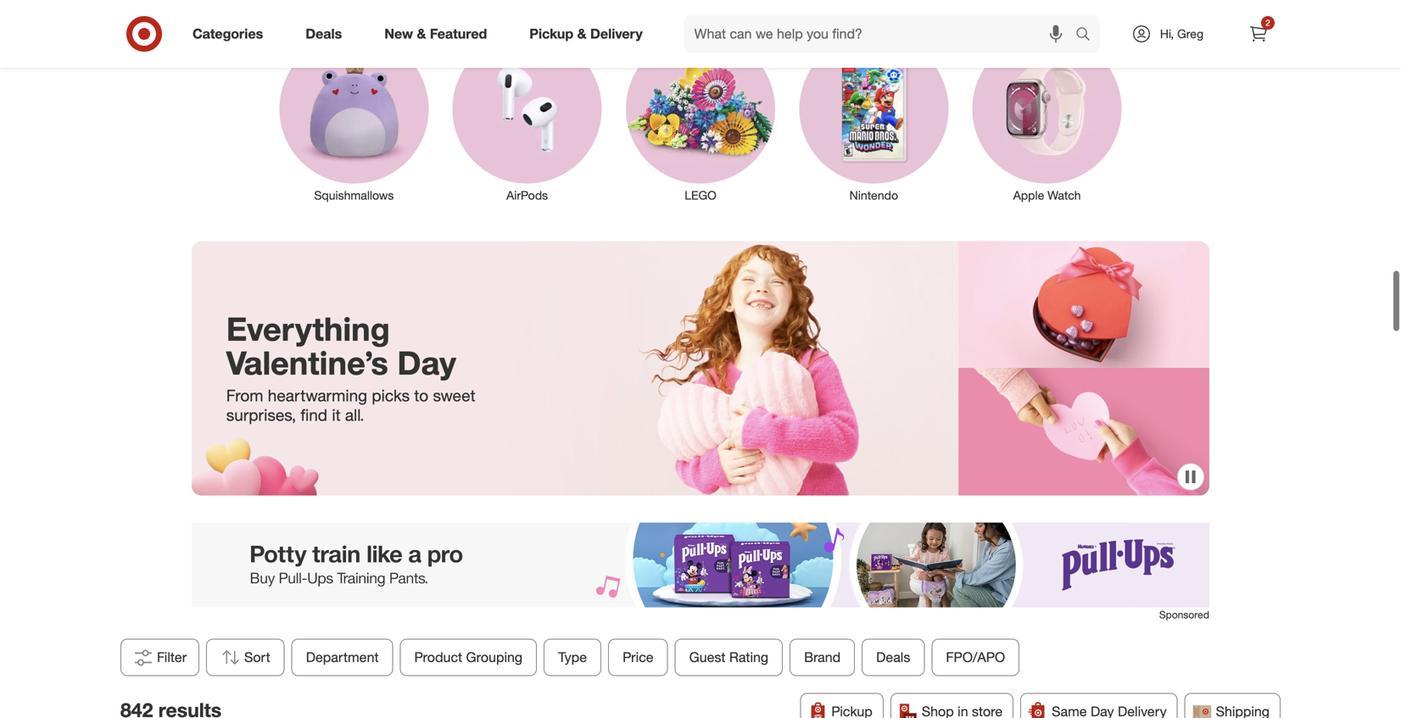 Task type: locate. For each thing, give the bounding box(es) containing it.
it
[[332, 406, 341, 425]]

surprises,
[[226, 406, 296, 425]]

filter button
[[120, 639, 199, 677]]

1 horizontal spatial deals
[[877, 650, 911, 666]]

to
[[414, 386, 429, 406]]

watch
[[1048, 188, 1081, 203]]

squishmallows link
[[267, 31, 441, 204]]

categories link
[[178, 15, 284, 53]]

1 & from the left
[[417, 26, 426, 42]]

2 & from the left
[[577, 26, 587, 42]]

delivery
[[591, 26, 643, 42]]

1 horizontal spatial &
[[577, 26, 587, 42]]

deals for deals link
[[306, 26, 342, 42]]

sort
[[244, 650, 271, 666]]

deals inside button
[[877, 650, 911, 666]]

product grouping button
[[400, 639, 537, 677]]

everything
[[226, 309, 390, 349]]

0 horizontal spatial deals
[[306, 26, 342, 42]]

sort button
[[206, 639, 285, 677]]

search
[[1068, 27, 1109, 44]]

deals left "new"
[[306, 26, 342, 42]]

picks
[[372, 386, 410, 406]]

price button
[[608, 639, 668, 677]]

guest rating button
[[675, 639, 783, 677]]

deals right brand
[[877, 650, 911, 666]]

What can we help you find? suggestions appear below search field
[[684, 15, 1080, 53]]

featured
[[430, 26, 487, 42]]

department button
[[292, 639, 393, 677]]

pickup & delivery
[[530, 26, 643, 42]]

& right "new"
[[417, 26, 426, 42]]

department
[[306, 650, 379, 666]]

guest rating
[[689, 650, 769, 666]]

valentine's
[[226, 343, 388, 382]]

hi,
[[1161, 26, 1174, 41]]

squishmallows
[[314, 188, 394, 203]]

2 link
[[1240, 15, 1278, 53]]

2
[[1266, 17, 1271, 28]]

0 horizontal spatial &
[[417, 26, 426, 42]]

grouping
[[466, 650, 523, 666]]

1 vertical spatial deals
[[877, 650, 911, 666]]

0 vertical spatial deals
[[306, 26, 342, 42]]

apple watch link
[[961, 31, 1134, 221]]

deals
[[306, 26, 342, 42], [877, 650, 911, 666]]

& right the pickup
[[577, 26, 587, 42]]

deals for deals button
[[877, 650, 911, 666]]

&
[[417, 26, 426, 42], [577, 26, 587, 42]]

product grouping
[[415, 650, 523, 666]]

sweet
[[433, 386, 476, 406]]

nintendo link
[[787, 31, 961, 204]]

nintendo
[[850, 188, 898, 203]]

rating
[[730, 650, 769, 666]]

greg
[[1178, 26, 1204, 41]]

pickup & delivery link
[[515, 15, 664, 53]]

airpods
[[507, 188, 548, 203]]

brand button
[[790, 639, 855, 677]]



Task type: vqa. For each thing, say whether or not it's contained in the screenshot.
LEGO LINK
yes



Task type: describe. For each thing, give the bounding box(es) containing it.
new & featured link
[[370, 15, 508, 53]]

pickup
[[530, 26, 574, 42]]

deals link
[[291, 15, 363, 53]]

categories
[[193, 26, 263, 42]]

hi, greg
[[1161, 26, 1204, 41]]

fpo/apo
[[946, 650, 1006, 666]]

advertisement element
[[192, 523, 1210, 608]]

heartwarming
[[268, 386, 367, 406]]

all.
[[345, 406, 364, 425]]

type
[[558, 650, 587, 666]]

apple
[[1014, 188, 1045, 203]]

type button
[[544, 639, 602, 677]]

fpo/apo button
[[932, 639, 1020, 677]]

lego
[[685, 188, 717, 203]]

new
[[385, 26, 413, 42]]

airpods link
[[441, 31, 614, 204]]

everything valentine's day from heartwarming picks to sweet surprises, find it all.
[[226, 309, 476, 425]]

search button
[[1068, 15, 1109, 56]]

find
[[301, 406, 328, 425]]

from
[[226, 386, 263, 406]]

brand
[[804, 650, 841, 666]]

& for pickup
[[577, 26, 587, 42]]

apple watch
[[1014, 188, 1081, 203]]

lego link
[[614, 31, 787, 204]]

day
[[397, 343, 456, 382]]

deals button
[[862, 639, 925, 677]]

filter
[[157, 650, 187, 666]]

sponsored
[[1160, 609, 1210, 622]]

guest
[[689, 650, 726, 666]]

product
[[415, 650, 463, 666]]

& for new
[[417, 26, 426, 42]]

price
[[623, 650, 654, 666]]

new & featured
[[385, 26, 487, 42]]



